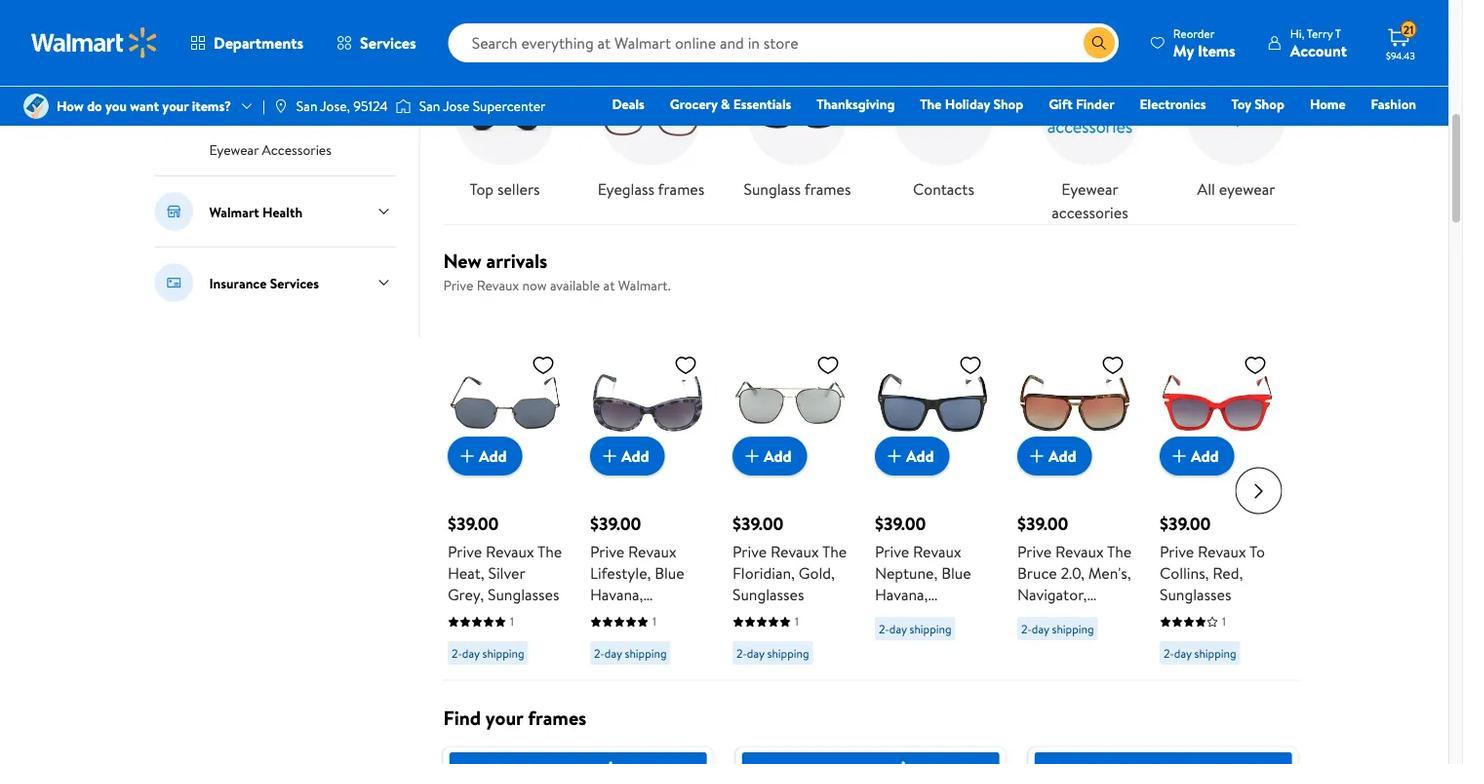 Task type: locate. For each thing, give the bounding box(es) containing it.
2- down lifestyle,
[[594, 645, 604, 661]]

revaux inside $39.00 prive revaux the bruce 2.0, men's, navigator, havana, sunglasses
[[1055, 541, 1104, 562]]

4 add from the left
[[906, 445, 934, 466]]

$39.00 inside $39.00 prive revaux to collins, red, sunglasses
[[1160, 512, 1211, 536]]

revaux inside $39.00 prive revaux lifestyle, blue havana, sunglasses
[[628, 541, 676, 562]]

vision
[[443, 13, 496, 40]]

2 san from the left
[[419, 97, 440, 116]]

0 horizontal spatial shop
[[994, 95, 1024, 114]]

the holiday shop
[[920, 95, 1024, 114]]

prive inside '$39.00 prive revaux neptune, blue havana, sunglasses 2-day shipping'
[[875, 541, 909, 562]]

the right silver
[[537, 541, 562, 562]]

1 $39.00 from the left
[[447, 512, 499, 536]]

1 horizontal spatial add to cart image
[[740, 444, 764, 468]]

home
[[1310, 95, 1346, 114]]

walmart health image
[[155, 192, 194, 231]]

eyewear up deals
[[564, 13, 634, 40]]

product group
[[447, 306, 563, 673], [590, 306, 705, 673], [732, 306, 847, 673], [875, 306, 990, 673], [1017, 306, 1132, 673], [1160, 306, 1275, 673]]

prive revaux neptune, blue havana, sunglasses image
[[875, 345, 990, 460]]

1 vertical spatial list
[[432, 748, 1310, 765]]

find a center
[[209, 29, 290, 48]]

3 add to cart image from the left
[[1167, 444, 1191, 468]]

san left jose
[[419, 97, 440, 116]]

$39.00 inside $39.00 prive revaux the floridian, gold, sunglasses
[[732, 512, 783, 536]]

$39.00 prive revaux to collins, red, sunglasses
[[1160, 512, 1265, 605]]

1 vertical spatial eyewear
[[209, 141, 259, 160]]

how do you want your items?
[[57, 97, 231, 116]]

2 horizontal spatial  image
[[396, 97, 411, 116]]

1 horizontal spatial shop
[[1255, 95, 1285, 114]]

sunglasses inside '$39.00 prive revaux neptune, blue havana, sunglasses 2-day shipping'
[[875, 605, 946, 627]]

reorder
[[1174, 25, 1215, 41]]

prive for $39.00 prive revaux to collins, red, sunglasses
[[1160, 541, 1194, 562]]

 image right |
[[273, 99, 289, 114]]

eyewear right the all
[[1219, 178, 1276, 200]]

add to cart image
[[455, 444, 479, 468], [883, 444, 906, 468], [1025, 444, 1048, 468]]

shipping down the neptune,
[[909, 620, 951, 637]]

add to cart image for $39.00
[[1167, 444, 1191, 468]]

0 horizontal spatial add to cart image
[[598, 444, 621, 468]]

$39.00 for $39.00 prive revaux the bruce 2.0, men's, navigator, havana, sunglasses
[[1017, 512, 1068, 536]]

the inside $39.00 prive revaux the floridian, gold, sunglasses
[[822, 541, 847, 562]]

eyewear for eyewear accessories
[[209, 141, 259, 160]]

sunglasses inside $39.00 prive revaux to collins, red, sunglasses
[[1160, 584, 1231, 605]]

grocery & essentials
[[670, 95, 792, 114]]

0 vertical spatial services
[[360, 32, 416, 54]]

revaux
[[477, 276, 519, 295], [486, 541, 534, 562], [628, 541, 676, 562], [770, 541, 819, 562], [913, 541, 961, 562], [1055, 541, 1104, 562], [1198, 541, 1246, 562]]

2 horizontal spatial frames
[[805, 178, 851, 200]]

eyewear frames link
[[209, 64, 305, 86]]

shipping down the floridian,
[[767, 645, 809, 661]]

1 list from the top
[[432, 39, 1310, 224]]

eyewear accessories link
[[209, 139, 332, 160]]

order
[[209, 103, 245, 122]]

t
[[1336, 25, 1342, 41]]

3 add from the left
[[764, 445, 791, 466]]

eyewear frames
[[209, 66, 305, 85]]

list containing top sellers
[[432, 39, 1310, 224]]

2 add to cart image from the left
[[883, 444, 906, 468]]

the holiday shop link
[[912, 94, 1032, 115]]

1 horizontal spatial find
[[443, 705, 481, 732]]

$39.00 inside '$39.00 prive revaux neptune, blue havana, sunglasses 2-day shipping'
[[875, 512, 926, 536]]

grey,
[[447, 584, 484, 605]]

0 horizontal spatial find
[[209, 29, 235, 48]]

one
[[1267, 122, 1297, 141]]

available
[[550, 276, 600, 295]]

revaux inside new arrivals prive revaux now available at walmart.
[[477, 276, 519, 295]]

2 add button from the left
[[590, 436, 665, 475]]

day down collins,
[[1174, 645, 1192, 661]]

2- down the neptune,
[[879, 620, 889, 637]]

$39.00 inside $39.00 prive revaux the heat, silver grey, sunglasses
[[447, 512, 499, 536]]

sunglasses inside $39.00 prive revaux the bruce 2.0, men's, navigator, havana, sunglasses
[[1017, 627, 1089, 648]]

heat,
[[447, 562, 484, 584]]

eyeglass frames link
[[590, 54, 713, 201]]

2 blue from the left
[[941, 562, 971, 584]]

1 horizontal spatial frames
[[658, 178, 705, 200]]

prive inside $39.00 prive revaux the bruce 2.0, men's, navigator, havana, sunglasses
[[1017, 541, 1052, 562]]

0 horizontal spatial  image
[[23, 94, 49, 119]]

havana, inside $39.00 prive revaux lifestyle, blue havana, sunglasses
[[590, 584, 643, 605]]

2-day shipping down the floridian,
[[736, 645, 809, 661]]

add to cart image for $39.00 prive revaux neptune, blue havana, sunglasses 2-day shipping
[[883, 444, 906, 468]]

center right a
[[248, 29, 290, 48]]

san for san jose, 95124
[[296, 97, 318, 116]]

$39.00 up bruce
[[1017, 512, 1068, 536]]

2 horizontal spatial add to cart image
[[1167, 444, 1191, 468]]

0 vertical spatial eyewear
[[564, 13, 634, 40]]

1 horizontal spatial  image
[[273, 99, 289, 114]]

Search search field
[[448, 23, 1119, 62]]

 image left how
[[23, 94, 49, 119]]

6 $39.00 from the left
[[1160, 512, 1211, 536]]

find a center link
[[209, 27, 290, 49]]

add to cart image
[[598, 444, 621, 468], [740, 444, 764, 468], [1167, 444, 1191, 468]]

5 add button from the left
[[1017, 436, 1092, 475]]

add for prive revaux the floridian, gold, sunglasses
[[764, 445, 791, 466]]

$39.00 up collins,
[[1160, 512, 1211, 536]]

floridian,
[[732, 562, 795, 584]]

 image right 95124
[[396, 97, 411, 116]]

 image
[[23, 94, 49, 119], [396, 97, 411, 116], [273, 99, 289, 114]]

day down the neptune,
[[889, 620, 907, 637]]

debit
[[1300, 122, 1333, 141]]

add button
[[447, 436, 522, 475], [590, 436, 665, 475], [732, 436, 807, 475], [875, 436, 949, 475], [1017, 436, 1092, 475], [1160, 436, 1234, 475]]

shipping up find your frames
[[482, 645, 524, 661]]

services
[[360, 32, 416, 54], [270, 273, 319, 292]]

2-day shipping down lifestyle,
[[594, 645, 666, 661]]

blue
[[654, 562, 684, 584], [941, 562, 971, 584]]

day
[[889, 620, 907, 637], [1032, 620, 1049, 637], [462, 645, 479, 661], [604, 645, 622, 661], [747, 645, 764, 661], [1174, 645, 1192, 661]]

frames
[[658, 178, 705, 200], [805, 178, 851, 200], [528, 705, 587, 732]]

eyewear accessories
[[209, 141, 332, 160]]

sunglass
[[744, 178, 801, 200]]

5 $39.00 from the left
[[1017, 512, 1068, 536]]

eyewear up items?
[[209, 66, 259, 85]]

revaux for $39.00 prive revaux the bruce 2.0, men's, navigator, havana, sunglasses
[[1055, 541, 1104, 562]]

prive revaux to collins, red, sunglasses image
[[1160, 345, 1275, 460]]

the inside $39.00 prive revaux the bruce 2.0, men's, navigator, havana, sunglasses
[[1107, 541, 1132, 562]]

prive inside $39.00 prive revaux lifestyle, blue havana, sunglasses
[[590, 541, 624, 562]]

registry
[[1192, 122, 1242, 141]]

$39.00 inside $39.00 prive revaux lifestyle, blue havana, sunglasses
[[590, 512, 641, 536]]

1 vertical spatial eyewear
[[1219, 178, 1276, 200]]

shop right toy
[[1255, 95, 1285, 114]]

0 horizontal spatial blue
[[654, 562, 684, 584]]

$39.00 inside $39.00 prive revaux the bruce 2.0, men's, navigator, havana, sunglasses
[[1017, 512, 1068, 536]]

2-day shipping down the grey,
[[451, 645, 524, 661]]

vision center eyewear
[[443, 13, 634, 40]]

day down navigator,
[[1032, 620, 1049, 637]]

sunglass frames
[[744, 178, 851, 200]]

finder
[[1076, 95, 1115, 114]]

center right vision
[[500, 13, 559, 40]]

walmart.
[[618, 276, 671, 295]]

fashion registry
[[1192, 95, 1417, 141]]

0 vertical spatial find
[[209, 29, 235, 48]]

2 vertical spatial eyewear
[[1062, 178, 1119, 200]]

services right insurance
[[270, 273, 319, 292]]

1 vertical spatial find
[[443, 705, 481, 732]]

revaux for $39.00 prive revaux the heat, silver grey, sunglasses
[[486, 541, 534, 562]]

$39.00 up the floridian,
[[732, 512, 783, 536]]

center
[[500, 13, 559, 40], [248, 29, 290, 48]]

arrivals
[[486, 247, 548, 274]]

$39.00 up heat,
[[447, 512, 499, 536]]

|
[[262, 97, 265, 116]]

find for find a center
[[209, 29, 235, 48]]

find
[[209, 29, 235, 48], [443, 705, 481, 732]]

deals
[[612, 95, 645, 114]]

the for $39.00 prive revaux the floridian, gold, sunglasses
[[822, 541, 847, 562]]

to
[[1249, 541, 1265, 562]]

toy
[[1232, 95, 1252, 114]]

blue inside $39.00 prive revaux lifestyle, blue havana, sunglasses
[[654, 562, 684, 584]]

revaux for $39.00 prive revaux to collins, red, sunglasses
[[1198, 541, 1246, 562]]

$39.00 for $39.00 prive revaux the floridian, gold, sunglasses
[[732, 512, 783, 536]]

the inside $39.00 prive revaux the heat, silver grey, sunglasses
[[537, 541, 562, 562]]

$39.00 prive revaux neptune, blue havana, sunglasses 2-day shipping
[[875, 512, 971, 637]]

add for prive revaux neptune, blue havana, sunglasses
[[906, 445, 934, 466]]

sunglasses for $39.00 prive revaux the floridian, gold, sunglasses
[[732, 584, 804, 605]]

havana, inside $39.00 prive revaux the bruce 2.0, men's, navigator, havana, sunglasses
[[1017, 605, 1070, 627]]

2 $39.00 from the left
[[590, 512, 641, 536]]

sunglasses inside $39.00 prive revaux lifestyle, blue havana, sunglasses
[[590, 605, 662, 627]]

shop right holiday
[[994, 95, 1024, 114]]

1 san from the left
[[296, 97, 318, 116]]

grocery
[[670, 95, 718, 114]]

0 horizontal spatial havana,
[[590, 584, 643, 605]]

0 horizontal spatial frames
[[528, 705, 587, 732]]

1 blue from the left
[[654, 562, 684, 584]]

registry link
[[1183, 121, 1251, 142]]

2-day shipping
[[1021, 620, 1094, 637], [451, 645, 524, 661], [594, 645, 666, 661], [736, 645, 809, 661], [1164, 645, 1236, 661]]

sellers
[[498, 178, 540, 200]]

jose,
[[320, 97, 350, 116]]

add button for prive revaux lifestyle, blue havana, sunglasses
[[590, 436, 665, 475]]

3 $39.00 from the left
[[732, 512, 783, 536]]

prive
[[443, 276, 474, 295], [447, 541, 482, 562], [590, 541, 624, 562], [732, 541, 767, 562], [875, 541, 909, 562], [1017, 541, 1052, 562], [1160, 541, 1194, 562]]

prive inside $39.00 prive revaux to collins, red, sunglasses
[[1160, 541, 1194, 562]]

revaux inside $39.00 prive revaux the heat, silver grey, sunglasses
[[486, 541, 534, 562]]

san jose supercenter
[[419, 97, 546, 116]]

add for prive revaux the bruce 2.0, men's, navigator, havana, sunglasses
[[1048, 445, 1076, 466]]

find for find your frames
[[443, 705, 481, 732]]

2 add to cart image from the left
[[740, 444, 764, 468]]

2 horizontal spatial havana,
[[1017, 605, 1070, 627]]

the right the floridian,
[[822, 541, 847, 562]]

1 1 from the left
[[510, 613, 514, 630]]

blue right lifestyle,
[[654, 562, 684, 584]]

revaux inside '$39.00 prive revaux neptune, blue havana, sunglasses 2-day shipping'
[[913, 541, 961, 562]]

shipping down "red,"
[[1194, 645, 1236, 661]]

1 add button from the left
[[447, 436, 522, 475]]

day down the grey,
[[462, 645, 479, 661]]

revaux for $39.00 prive revaux neptune, blue havana, sunglasses 2-day shipping
[[913, 541, 961, 562]]

3 add button from the left
[[732, 436, 807, 475]]

1 for $39.00 prive revaux the floridian, gold, sunglasses
[[795, 613, 799, 630]]

essentials
[[734, 95, 792, 114]]

shipping inside '$39.00 prive revaux neptune, blue havana, sunglasses 2-day shipping'
[[909, 620, 951, 637]]

0 horizontal spatial services
[[270, 273, 319, 292]]

prive revaux lifestyle, blue havana, sunglasses image
[[590, 345, 705, 460]]

0 vertical spatial list
[[432, 39, 1310, 224]]

sunglasses inside $39.00 prive revaux the floridian, gold, sunglasses
[[732, 584, 804, 605]]

prive inside $39.00 prive revaux the heat, silver grey, sunglasses
[[447, 541, 482, 562]]

2 add from the left
[[621, 445, 649, 466]]

list for find your frames
[[432, 748, 1310, 765]]

blue inside '$39.00 prive revaux neptune, blue havana, sunglasses 2-day shipping'
[[941, 562, 971, 584]]

health
[[263, 202, 303, 221]]

0 vertical spatial your
[[162, 97, 189, 116]]

2-day shipping for $39.00 prive revaux lifestyle, blue havana, sunglasses
[[594, 645, 666, 661]]

fashion
[[1371, 95, 1417, 114]]

a
[[238, 29, 245, 48]]

eyewear up accessories
[[1062, 178, 1119, 200]]

3 list item from the left
[[1017, 748, 1310, 765]]

1 horizontal spatial services
[[360, 32, 416, 54]]

list item
[[432, 748, 724, 765], [724, 748, 1017, 765], [1017, 748, 1310, 765]]

1 horizontal spatial your
[[486, 705, 523, 732]]

1 horizontal spatial san
[[419, 97, 440, 116]]

1 horizontal spatial blue
[[941, 562, 971, 584]]

4 $39.00 from the left
[[875, 512, 926, 536]]

revaux inside $39.00 prive revaux to collins, red, sunglasses
[[1198, 541, 1246, 562]]

1 horizontal spatial eyewear
[[1219, 178, 1276, 200]]

the for $39.00 prive revaux the heat, silver grey, sunglasses
[[537, 541, 562, 562]]

0 vertical spatial eyewear
[[209, 66, 259, 85]]

2 horizontal spatial add to cart image
[[1025, 444, 1048, 468]]

home link
[[1302, 94, 1355, 115]]

5 add from the left
[[1048, 445, 1076, 466]]

2 list from the top
[[432, 748, 1310, 765]]

services up 95124
[[360, 32, 416, 54]]

shipping down lifestyle,
[[624, 645, 666, 661]]

4 add button from the left
[[875, 436, 949, 475]]

2 1 from the left
[[652, 613, 656, 630]]

eyewear down order
[[209, 141, 259, 160]]

add for $39.00
[[1191, 445, 1219, 466]]

add to favorites list, prive revaux the floridian, gold, sunglasses image
[[816, 353, 840, 377]]

0 horizontal spatial san
[[296, 97, 318, 116]]

walmart
[[209, 202, 259, 221]]

$39.00 for $39.00 prive revaux to collins, red, sunglasses
[[1160, 512, 1211, 536]]

shipping down navigator,
[[1052, 620, 1094, 637]]

2-day shipping down navigator,
[[1021, 620, 1094, 637]]

contact
[[248, 103, 296, 122]]

list for vision center eyewear
[[432, 39, 1310, 224]]

1 product group from the left
[[447, 306, 563, 673]]

one debit link
[[1258, 121, 1342, 142]]

contacts
[[913, 178, 975, 200]]

san left jose,
[[296, 97, 318, 116]]

add to favorites list, prive revaux the bruce 2.0, men's, navigator, havana, sunglasses image
[[1101, 353, 1125, 377]]

havana, inside '$39.00 prive revaux neptune, blue havana, sunglasses 2-day shipping'
[[875, 584, 928, 605]]

add to favorites list, prive revaux the heat, silver grey, sunglasses image
[[531, 353, 555, 377]]

prive for $39.00 prive revaux lifestyle, blue havana, sunglasses
[[590, 541, 624, 562]]

shipping
[[909, 620, 951, 637], [1052, 620, 1094, 637], [482, 645, 524, 661], [624, 645, 666, 661], [767, 645, 809, 661], [1194, 645, 1236, 661]]

prive inside $39.00 prive revaux the floridian, gold, sunglasses
[[732, 541, 767, 562]]

add to cart image for prive revaux the floridian, gold, sunglasses
[[740, 444, 764, 468]]

revaux inside $39.00 prive revaux the floridian, gold, sunglasses
[[770, 541, 819, 562]]

$39.00 prive revaux the bruce 2.0, men's, navigator, havana, sunglasses
[[1017, 512, 1132, 648]]

all eyewear link
[[1175, 54, 1298, 201]]

add to favorites list, prive revaux neptune, blue havana, sunglasses image
[[959, 353, 982, 377]]

havana,
[[590, 584, 643, 605], [875, 584, 928, 605], [1017, 605, 1070, 627]]

2-
[[879, 620, 889, 637], [1021, 620, 1032, 637], [451, 645, 462, 661], [594, 645, 604, 661], [736, 645, 747, 661], [1164, 645, 1174, 661]]

blue for $39.00 prive revaux lifestyle, blue havana, sunglasses
[[654, 562, 684, 584]]

eyewear accessories
[[1052, 178, 1129, 223]]

revaux for $39.00 prive revaux the floridian, gold, sunglasses
[[770, 541, 819, 562]]

list
[[432, 39, 1310, 224], [432, 748, 1310, 765]]

your
[[162, 97, 189, 116], [486, 705, 523, 732]]

1 horizontal spatial center
[[500, 13, 559, 40]]

3 1 from the left
[[795, 613, 799, 630]]

1 horizontal spatial havana,
[[875, 584, 928, 605]]

day inside '$39.00 prive revaux neptune, blue havana, sunglasses 2-day shipping'
[[889, 620, 907, 637]]

eyewear
[[209, 66, 259, 85], [209, 141, 259, 160], [1062, 178, 1119, 200]]

the right 2.0,
[[1107, 541, 1132, 562]]

frames
[[262, 66, 305, 85]]

$39.00 up lifestyle,
[[590, 512, 641, 536]]

eyewear
[[564, 13, 634, 40], [1219, 178, 1276, 200]]

0 horizontal spatial add to cart image
[[455, 444, 479, 468]]

1 vertical spatial your
[[486, 705, 523, 732]]

blue right the neptune,
[[941, 562, 971, 584]]

1 horizontal spatial add to cart image
[[883, 444, 906, 468]]

1 add from the left
[[479, 445, 506, 466]]

0 horizontal spatial your
[[162, 97, 189, 116]]

prive for $39.00 prive revaux the bruce 2.0, men's, navigator, havana, sunglasses
[[1017, 541, 1052, 562]]

services inside dropdown button
[[360, 32, 416, 54]]

hi, terry t account
[[1291, 25, 1347, 61]]

1 add to cart image from the left
[[598, 444, 621, 468]]

3 add to cart image from the left
[[1025, 444, 1048, 468]]

$39.00 up the neptune,
[[875, 512, 926, 536]]

san for san jose supercenter
[[419, 97, 440, 116]]

6 add button from the left
[[1160, 436, 1234, 475]]

eyewear inside eyewear accessories
[[1062, 178, 1119, 200]]

6 add from the left
[[1191, 445, 1219, 466]]

prive for $39.00 prive revaux neptune, blue havana, sunglasses 2-day shipping
[[875, 541, 909, 562]]

departments button
[[174, 20, 320, 66]]



Task type: vqa. For each thing, say whether or not it's contained in the screenshot.
Black/Lime "image"
no



Task type: describe. For each thing, give the bounding box(es) containing it.
at
[[604, 276, 615, 295]]

top sellers
[[470, 178, 540, 200]]

toy shop
[[1232, 95, 1285, 114]]

add for prive revaux lifestyle, blue havana, sunglasses
[[621, 445, 649, 466]]

2- down collins,
[[1164, 645, 1174, 661]]

bruce
[[1017, 562, 1057, 584]]

gold,
[[798, 562, 835, 584]]

eyewear for eyewear accessories
[[1062, 178, 1119, 200]]

items?
[[192, 97, 231, 116]]

navigator,
[[1017, 584, 1087, 605]]

2 shop from the left
[[1255, 95, 1285, 114]]

items
[[1198, 40, 1236, 61]]

sunglass frames link
[[736, 54, 859, 201]]

add button for prive revaux the bruce 2.0, men's, navigator, havana, sunglasses
[[1017, 436, 1092, 475]]

how
[[57, 97, 84, 116]]

95124
[[353, 97, 388, 116]]

walmart insurance services image
[[155, 263, 194, 302]]

$39.00 for $39.00 prive revaux neptune, blue havana, sunglasses 2-day shipping
[[875, 512, 926, 536]]

add to favorites list, prive revaux to collins, red, sunglasses image
[[1244, 353, 1267, 377]]

accessories
[[262, 141, 332, 160]]

thanksgiving link
[[808, 94, 904, 115]]

3 product group from the left
[[732, 306, 847, 673]]

$39.00 for $39.00 prive revaux lifestyle, blue havana, sunglasses
[[590, 512, 641, 536]]

eyeglass
[[598, 178, 655, 200]]

$39.00 prive revaux the floridian, gold, sunglasses
[[732, 512, 847, 605]]

toy shop link
[[1223, 94, 1294, 115]]

find your frames
[[443, 705, 587, 732]]

add button for $39.00
[[1160, 436, 1234, 475]]

$39.00 for $39.00 prive revaux the heat, silver grey, sunglasses
[[447, 512, 499, 536]]

walmart+
[[1359, 122, 1417, 141]]

2- inside '$39.00 prive revaux neptune, blue havana, sunglasses 2-day shipping'
[[879, 620, 889, 637]]

sunglasses inside $39.00 prive revaux the heat, silver grey, sunglasses
[[487, 584, 559, 605]]

walmart image
[[31, 27, 158, 59]]

prive revaux the heat, silver grey, sunglasses image
[[447, 345, 563, 460]]

lifestyle,
[[590, 562, 651, 584]]

one debit
[[1267, 122, 1333, 141]]

1 shop from the left
[[994, 95, 1024, 114]]

jose
[[443, 97, 470, 116]]

prive revaux the bruce 2.0, men's, navigator, havana, sunglasses image
[[1017, 345, 1132, 460]]

order contact lenses link
[[209, 101, 339, 123]]

lenses
[[300, 103, 339, 122]]

2-day shipping down collins,
[[1164, 645, 1236, 661]]

add button for prive revaux neptune, blue havana, sunglasses
[[875, 436, 949, 475]]

next slide for product carousel list image
[[1236, 468, 1283, 514]]

blue for $39.00 prive revaux neptune, blue havana, sunglasses 2-day shipping
[[941, 562, 971, 584]]

 image for san jose supercenter
[[396, 97, 411, 116]]

prive inside new arrivals prive revaux now available at walmart.
[[443, 276, 474, 295]]

1 for $39.00 prive revaux the heat, silver grey, sunglasses
[[510, 613, 514, 630]]

2 product group from the left
[[590, 306, 705, 673]]

add for prive revaux the heat, silver grey, sunglasses
[[479, 445, 506, 466]]

2-day shipping for $39.00 prive revaux the heat, silver grey, sunglasses
[[451, 645, 524, 661]]

add button for prive revaux the heat, silver grey, sunglasses
[[447, 436, 522, 475]]

walmart+ link
[[1350, 121, 1426, 142]]

prive for $39.00 prive revaux the heat, silver grey, sunglasses
[[447, 541, 482, 562]]

 image for san jose, 95124
[[273, 99, 289, 114]]

add to cart image for prive revaux lifestyle, blue havana, sunglasses
[[598, 444, 621, 468]]

new
[[443, 247, 482, 274]]

5 product group from the left
[[1017, 306, 1132, 673]]

2.0,
[[1061, 562, 1084, 584]]

add to favorites list, prive revaux lifestyle, blue havana, sunglasses image
[[674, 353, 697, 377]]

silver
[[488, 562, 525, 584]]

services button
[[320, 20, 433, 66]]

$39.00 prive revaux the heat, silver grey, sunglasses
[[447, 512, 562, 605]]

walmart health
[[209, 202, 303, 221]]

do
[[87, 97, 102, 116]]

gift finder
[[1049, 95, 1115, 114]]

day down lifestyle,
[[604, 645, 622, 661]]

1 for $39.00 prive revaux lifestyle, blue havana, sunglasses
[[652, 613, 656, 630]]

0 horizontal spatial eyewear
[[564, 13, 634, 40]]

havana, for $39.00 prive revaux lifestyle, blue havana, sunglasses
[[590, 584, 643, 605]]

sunglasses for $39.00 prive revaux to collins, red, sunglasses
[[1160, 584, 1231, 605]]

clear search field text image
[[1060, 35, 1076, 51]]

fashion link
[[1363, 94, 1426, 115]]

all
[[1198, 178, 1216, 200]]

havana, for $39.00 prive revaux neptune, blue havana, sunglasses 2-day shipping
[[875, 584, 928, 605]]

contacts link
[[883, 54, 1005, 201]]

now
[[522, 276, 547, 295]]

insurance
[[209, 273, 267, 292]]

Walmart Site-Wide search field
[[448, 23, 1119, 62]]

accessories
[[1052, 202, 1129, 223]]

eyewear inside all eyewear link
[[1219, 178, 1276, 200]]

prive for $39.00 prive revaux the floridian, gold, sunglasses
[[732, 541, 767, 562]]

new arrivals prive revaux now available at walmart.
[[443, 247, 671, 295]]

$94.43
[[1387, 49, 1416, 62]]

thanksgiving
[[817, 95, 895, 114]]

eyewear for eyewear frames
[[209, 66, 259, 85]]

red,
[[1213, 562, 1243, 584]]

deals link
[[603, 94, 654, 115]]

2- down navigator,
[[1021, 620, 1032, 637]]

1 vertical spatial services
[[270, 273, 319, 292]]

6 product group from the left
[[1160, 306, 1275, 673]]

insurance services
[[209, 273, 319, 292]]

1 add to cart image from the left
[[455, 444, 479, 468]]

search icon image
[[1092, 35, 1107, 51]]

gift
[[1049, 95, 1073, 114]]

all eyewear
[[1198, 178, 1276, 200]]

men's,
[[1088, 562, 1131, 584]]

2- down the grey,
[[451, 645, 462, 661]]

revaux for $39.00 prive revaux lifestyle, blue havana, sunglasses
[[628, 541, 676, 562]]

2- down the floridian,
[[736, 645, 747, 661]]

eyewear accessories link
[[1029, 54, 1152, 224]]

 image for how do you want your items?
[[23, 94, 49, 119]]

the for $39.00 prive revaux the bruce 2.0, men's, navigator, havana, sunglasses
[[1107, 541, 1132, 562]]

collins,
[[1160, 562, 1209, 584]]

my
[[1174, 40, 1194, 61]]

order contact lenses
[[209, 103, 339, 122]]

2-day shipping for $39.00 prive revaux the floridian, gold, sunglasses
[[736, 645, 809, 661]]

hi,
[[1291, 25, 1305, 41]]

holiday
[[945, 95, 990, 114]]

want
[[130, 97, 159, 116]]

top sellers link
[[443, 54, 566, 201]]

day down the floridian,
[[747, 645, 764, 661]]

departments
[[214, 32, 304, 54]]

sunglasses for $39.00 prive revaux lifestyle, blue havana, sunglasses
[[590, 605, 662, 627]]

add button for prive revaux the floridian, gold, sunglasses
[[732, 436, 807, 475]]

2 list item from the left
[[724, 748, 1017, 765]]

gift finder link
[[1040, 94, 1124, 115]]

1 list item from the left
[[432, 748, 724, 765]]

4 product group from the left
[[875, 306, 990, 673]]

sunglasses for $39.00 prive revaux neptune, blue havana, sunglasses 2-day shipping
[[875, 605, 946, 627]]

prive revaux the floridian, gold, sunglasses image
[[732, 345, 847, 460]]

add to cart image for $39.00 prive revaux the bruce 2.0, men's, navigator, havana, sunglasses
[[1025, 444, 1048, 468]]

frames for sunglass frames
[[805, 178, 851, 200]]

frames for eyeglass frames
[[658, 178, 705, 200]]

san jose, 95124
[[296, 97, 388, 116]]

the left holiday
[[920, 95, 942, 114]]

4 1 from the left
[[1222, 613, 1226, 630]]

grocery & essentials link
[[661, 94, 800, 115]]

0 horizontal spatial center
[[248, 29, 290, 48]]

you
[[105, 97, 127, 116]]



